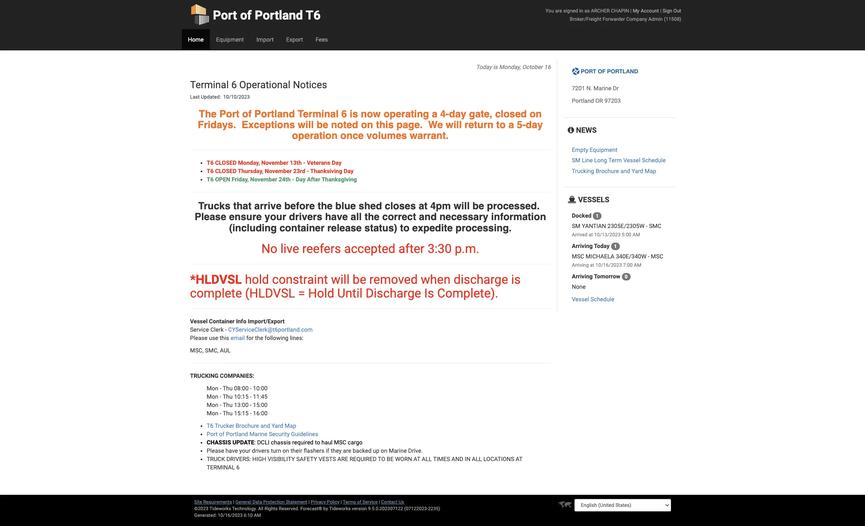 Task type: vqa. For each thing, say whether or not it's contained in the screenshot.
History
no



Task type: describe. For each thing, give the bounding box(es) containing it.
monday, for november
[[238, 159, 260, 166]]

to
[[378, 456, 385, 463]]

monday, for october
[[499, 64, 521, 70]]

4-
[[440, 108, 449, 120]]

sm for yantian
[[572, 223, 581, 229]]

0 vertical spatial is
[[493, 64, 498, 70]]

terminal inside the port of portland terminal 6 is now operating a 4-day gate, closed on fridays .  exceptions will be noted on this page.  we will return to a 5-day operation once volumes warrant.
[[298, 108, 339, 120]]

am inside site requirements | general data protection statement | privacy policy | terms of service | contact us ©2023 tideworks technology. all rights reserved. forecast® by tideworks version 9.5.0.202307122 (07122023-2235) generated: 10/16/2023 6:10 am
[[254, 513, 261, 518]]

smc,
[[205, 347, 219, 354]]

live
[[281, 242, 299, 256]]

be inside the hold constraint will be removed when discharge is complete (hldvsl = hold until discharge is complete).
[[353, 272, 366, 287]]

dr
[[613, 85, 619, 92]]

chapin
[[611, 8, 629, 14]]

- down trucking companies:
[[220, 385, 221, 392]]

will right we
[[446, 119, 462, 131]]

we
[[428, 119, 443, 131]]

none
[[572, 284, 586, 290]]

will right exceptions
[[298, 119, 314, 131]]

hold
[[308, 286, 334, 301]]

before
[[284, 200, 315, 212]]

home
[[188, 36, 204, 43]]

- left 15:00
[[250, 402, 252, 409]]

thanksiving
[[310, 168, 342, 174]]

2305e
[[608, 223, 624, 229]]

0 horizontal spatial marine
[[250, 431, 267, 438]]

account
[[641, 8, 659, 14]]

1 vertical spatial november
[[265, 168, 292, 174]]

5:00
[[622, 232, 632, 238]]

arriving for tomorrow
[[572, 273, 593, 280]]

| left sign
[[660, 8, 662, 14]]

| left my
[[631, 8, 632, 14]]

export
[[286, 36, 303, 43]]

long
[[594, 157, 607, 164]]

- left 10:00
[[250, 385, 252, 392]]

michaela
[[586, 253, 615, 260]]

protection
[[263, 500, 285, 505]]

trucking brochure and yard map link
[[572, 168, 656, 174]]

0 horizontal spatial day
[[296, 176, 306, 183]]

import button
[[250, 29, 280, 50]]

to inside the port of portland terminal 6 is now operating a 4-day gate, closed on fridays .  exceptions will be noted on this page.  we will return to a 5-day operation once volumes warrant.
[[496, 119, 506, 131]]

340e
[[616, 253, 629, 260]]

t6 trucker brochure and yard map port of portland marine security guidelines chassis update : dcli chassis required to haul msc cargo please have your drivers turn on their flashers if they are backed up on marine drive. truck drivers: high visibility safety vests are required to be worn at all times and in all locations at terminal 6
[[207, 423, 523, 471]]

sign out link
[[663, 8, 682, 14]]

volumes
[[367, 130, 407, 142]]

discharge
[[366, 286, 421, 301]]

2 closed from the top
[[215, 168, 237, 174]]

status)
[[365, 222, 397, 234]]

2305w
[[627, 223, 645, 229]]

tomorrow
[[594, 273, 621, 280]]

after
[[399, 242, 425, 256]]

sm for line
[[572, 157, 581, 164]]

t6 up the trucks
[[207, 168, 214, 174]]

port of portland t6 link
[[190, 0, 321, 29]]

/ inside docked 1 sm yantian 2305e / 2305w - smc arrived at 10/13/2023 5:00 am
[[624, 223, 627, 229]]

t6 down the fridays
[[207, 159, 214, 166]]

on right 5-
[[530, 108, 542, 120]]

1 horizontal spatial the
[[318, 200, 333, 212]]

340w
[[632, 253, 647, 260]]

the
[[199, 108, 217, 120]]

trucks
[[198, 200, 231, 212]]

- right 24th
[[292, 176, 294, 183]]

equipment inside empty equipment sm line long term vessel schedule trucking brochure and yard map
[[590, 147, 618, 153]]

10:00
[[253, 385, 268, 392]]

am inside docked 1 sm yantian 2305e / 2305w - smc arrived at 10/13/2023 5:00 am
[[633, 232, 640, 238]]

- right 23rd
[[307, 168, 309, 174]]

and inside trucks that arrive before the blue shed closes at 4pm will be processed. please ensure your drivers have all the correct and necessary information (including container release status) to expedite processing.
[[419, 211, 437, 223]]

release
[[327, 222, 362, 234]]

trucking
[[190, 373, 219, 379]]

n.
[[587, 85, 592, 92]]

is inside the port of portland terminal 6 is now operating a 4-day gate, closed on fridays .  exceptions will be noted on this page.  we will return to a 5-day operation once volumes warrant.
[[350, 108, 358, 120]]

be inside trucks that arrive before the blue shed closes at 4pm will be processed. please ensure your drivers have all the correct and necessary information (including container release status) to expedite processing.
[[473, 200, 484, 212]]

yard inside empty equipment sm line long term vessel schedule trucking brochure and yard map
[[632, 168, 643, 174]]

- left 10:15 on the bottom of the page
[[220, 394, 221, 400]]

ship image
[[568, 196, 576, 204]]

operating
[[384, 108, 429, 120]]

gate,
[[469, 108, 493, 120]]

by
[[323, 506, 328, 512]]

vessel for vessel container info import/export service clerk - cyserviceclerk@t6portland.com please use this email for the following lines:
[[190, 318, 208, 325]]

10/13/2023
[[594, 232, 621, 238]]

expedite
[[412, 222, 453, 234]]

correct
[[382, 211, 416, 223]]

1 horizontal spatial day
[[332, 159, 342, 166]]

on right noted
[[361, 119, 373, 131]]

flashers
[[304, 448, 325, 454]]

friday,
[[232, 176, 249, 183]]

1 thu from the top
[[223, 385, 233, 392]]

0 horizontal spatial day
[[449, 108, 466, 120]]

statement
[[286, 500, 307, 505]]

6 inside the port of portland terminal 6 is now operating a 4-day gate, closed on fridays .  exceptions will be noted on this page.  we will return to a 5-day operation once volumes warrant.
[[341, 108, 347, 120]]

2 horizontal spatial msc
[[651, 253, 664, 260]]

please inside vessel container info import/export service clerk - cyserviceclerk@t6portland.com please use this email for the following lines:
[[190, 335, 208, 341]]

2 horizontal spatial the
[[365, 211, 380, 223]]

of up equipment popup button
[[240, 8, 252, 22]]

vessel for vessel schedule
[[572, 296, 589, 303]]

equipment inside popup button
[[216, 36, 244, 43]]

company
[[626, 16, 647, 22]]

10:15
[[234, 394, 249, 400]]

6 inside the terminal 6 operational notices last updated:  10/10/2023
[[231, 79, 237, 91]]

1 inside arriving today 1 msc michaela 340e / 340w - msc arriving at 10/16/2023 7:00 am
[[614, 244, 617, 249]]

1 inside docked 1 sm yantian 2305e / 2305w - smc arrived at 10/13/2023 5:00 am
[[596, 213, 599, 219]]

| up tideworks
[[341, 500, 342, 505]]

portland or 97203
[[572, 98, 621, 104]]

they
[[331, 448, 342, 454]]

archer
[[591, 8, 610, 14]]

service inside site requirements | general data protection statement | privacy policy | terms of service | contact us ©2023 tideworks technology. all rights reserved. forecast® by tideworks version 9.5.0.202307122 (07122023-2235) generated: 10/16/2023 6:10 am
[[363, 500, 378, 505]]

or
[[596, 98, 603, 104]]

- inside docked 1 sm yantian 2305e / 2305w - smc arrived at 10/13/2023 5:00 am
[[646, 223, 648, 229]]

today inside arriving today 1 msc michaela 340e / 340w - msc arriving at 10/16/2023 7:00 am
[[594, 243, 610, 249]]

brochure inside t6 trucker brochure and yard map port of portland marine security guidelines chassis update : dcli chassis required to haul msc cargo please have your drivers turn on their flashers if they are backed up on marine drive. truck drivers: high visibility safety vests are required to be worn at all times and in all locations at terminal 6
[[236, 423, 259, 429]]

am inside arriving today 1 msc michaela 340e / 340w - msc arriving at 10/16/2023 7:00 am
[[634, 262, 642, 268]]

email link
[[231, 335, 245, 341]]

vests
[[319, 456, 336, 463]]

97203
[[605, 98, 621, 104]]

1 at from the left
[[414, 456, 420, 463]]

empty equipment sm line long term vessel schedule trucking brochure and yard map
[[572, 147, 666, 174]]

0 horizontal spatial a
[[432, 108, 438, 120]]

will inside the hold constraint will be removed when discharge is complete (hldvsl = hold until discharge is complete).
[[331, 272, 350, 287]]

fridays
[[198, 119, 233, 131]]

your inside trucks that arrive before the blue shed closes at 4pm will be processed. please ensure your drivers have all the correct and necessary information (including container release status) to expedite processing.
[[265, 211, 286, 223]]

portland down 7201
[[572, 98, 594, 104]]

(including
[[229, 222, 277, 234]]

operational
[[239, 79, 291, 91]]

yard inside t6 trucker brochure and yard map port of portland marine security guidelines chassis update : dcli chassis required to haul msc cargo please have your drivers turn on their flashers if they are backed up on marine drive. truck drivers: high visibility safety vests are required to be worn at all times and in all locations at terminal 6
[[272, 423, 283, 429]]

4pm
[[430, 200, 451, 212]]

brochure inside empty equipment sm line long term vessel schedule trucking brochure and yard map
[[596, 168, 619, 174]]

will inside trucks that arrive before the blue shed closes at 4pm will be processed. please ensure your drivers have all the correct and necessary information (including container release status) to expedite processing.
[[454, 200, 470, 212]]

drivers:
[[227, 456, 251, 463]]

site requirements | general data protection statement | privacy policy | terms of service | contact us ©2023 tideworks technology. all rights reserved. forecast® by tideworks version 9.5.0.202307122 (07122023-2235) generated: 10/16/2023 6:10 am
[[194, 500, 440, 518]]

map inside t6 trucker brochure and yard map port of portland marine security guidelines chassis update : dcli chassis required to haul msc cargo please have your drivers turn on their flashers if they are backed up on marine drive. truck drivers: high visibility safety vests are required to be worn at all times and in all locations at terminal 6
[[285, 423, 296, 429]]

constraint
[[272, 272, 328, 287]]

15:15
[[234, 410, 249, 417]]

is inside the hold constraint will be removed when discharge is complete (hldvsl = hold until discharge is complete).
[[511, 272, 521, 287]]

accepted
[[344, 242, 396, 256]]

10/16/2023 inside arriving today 1 msc michaela 340e / 340w - msc arriving at 10/16/2023 7:00 am
[[596, 262, 622, 268]]

guidelines
[[291, 431, 318, 438]]

are inside t6 trucker brochure and yard map port of portland marine security guidelines chassis update : dcli chassis required to haul msc cargo please have your drivers turn on their flashers if they are backed up on marine drive. truck drivers: high visibility safety vests are required to be worn at all times and in all locations at terminal 6
[[343, 448, 351, 454]]

october
[[522, 64, 543, 70]]

is
[[424, 286, 434, 301]]

have inside t6 trucker brochure and yard map port of portland marine security guidelines chassis update : dcli chassis required to haul msc cargo please have your drivers turn on their flashers if they are backed up on marine drive. truck drivers: high visibility safety vests are required to be worn at all times and in all locations at terminal 6
[[226, 448, 238, 454]]

technology.
[[232, 506, 257, 512]]

1 horizontal spatial msc
[[572, 253, 584, 260]]

2 horizontal spatial day
[[344, 168, 354, 174]]

0 vertical spatial port
[[213, 8, 237, 22]]

- left 16:00
[[250, 410, 252, 417]]

warrant.
[[410, 130, 449, 142]]

once
[[340, 130, 364, 142]]

0 horizontal spatial schedule
[[591, 296, 615, 303]]

trucking companies:
[[190, 373, 254, 379]]

be inside the port of portland terminal 6 is now operating a 4-day gate, closed on fridays .  exceptions will be noted on this page.  we will return to a 5-day operation once volumes warrant.
[[317, 119, 328, 131]]

backed
[[353, 448, 372, 454]]

arriving tomorrow 0 none
[[572, 273, 628, 290]]

- left 11:45 at the bottom of the page
[[250, 394, 252, 400]]

now
[[361, 108, 381, 120]]

4 mon from the top
[[207, 410, 218, 417]]

| up 9.5.0.202307122 on the left of the page
[[379, 500, 380, 505]]

0 vertical spatial marine
[[594, 85, 612, 92]]

vessel schedule link
[[572, 296, 615, 303]]

update
[[233, 439, 254, 446]]

this inside the port of portland terminal 6 is now operating a 4-day gate, closed on fridays .  exceptions will be noted on this page.  we will return to a 5-day operation once volumes warrant.
[[376, 119, 394, 131]]

to inside trucks that arrive before the blue shed closes at 4pm will be processed. please ensure your drivers have all the correct and necessary information (including container release status) to expedite processing.
[[400, 222, 410, 234]]

2235)
[[428, 506, 440, 512]]

2 at from the left
[[516, 456, 523, 463]]

1 horizontal spatial a
[[509, 119, 514, 131]]



Task type: locate. For each thing, give the bounding box(es) containing it.
tideworks
[[329, 506, 351, 512]]

1 vertical spatial schedule
[[591, 296, 615, 303]]

schedule down arriving tomorrow 0 none
[[591, 296, 615, 303]]

your down update
[[239, 448, 251, 454]]

msc
[[572, 253, 584, 260], [651, 253, 664, 260], [334, 439, 346, 446]]

have left all
[[325, 211, 348, 223]]

portland up update
[[226, 431, 248, 438]]

complete).
[[437, 286, 499, 301]]

2 horizontal spatial be
[[473, 200, 484, 212]]

thu down trucking companies:
[[223, 385, 233, 392]]

for
[[246, 335, 254, 341]]

t6 left open
[[207, 176, 214, 183]]

veterans
[[307, 159, 330, 166]]

3 mon from the top
[[207, 402, 218, 409]]

10/16/2023 inside site requirements | general data protection statement | privacy policy | terms of service | contact us ©2023 tideworks technology. all rights reserved. forecast® by tideworks version 9.5.0.202307122 (07122023-2235) generated: 10/16/2023 6:10 am
[[218, 513, 243, 518]]

is left now at the top
[[350, 108, 358, 120]]

line
[[582, 157, 593, 164]]

2 vertical spatial november
[[250, 176, 277, 183]]

2 sm from the top
[[572, 223, 581, 229]]

1 vertical spatial terminal
[[298, 108, 339, 120]]

-
[[303, 159, 306, 166], [307, 168, 309, 174], [292, 176, 294, 183], [646, 223, 648, 229], [648, 253, 650, 260], [225, 326, 227, 333], [220, 385, 221, 392], [250, 385, 252, 392], [220, 394, 221, 400], [250, 394, 252, 400], [220, 402, 221, 409], [250, 402, 252, 409], [220, 410, 221, 417], [250, 410, 252, 417]]

vessel inside empty equipment sm line long term vessel schedule trucking brochure and yard map
[[623, 157, 641, 164]]

0 vertical spatial november
[[261, 159, 288, 166]]

t6 inside t6 trucker brochure and yard map port of portland marine security guidelines chassis update : dcli chassis required to haul msc cargo please have your drivers turn on their flashers if they are backed up on marine drive. truck drivers: high visibility safety vests are required to be worn at all times and in all locations at terminal 6
[[207, 423, 214, 429]]

forwarder
[[603, 16, 625, 22]]

1 horizontal spatial 1
[[614, 244, 617, 249]]

- right "13th"
[[303, 159, 306, 166]]

port inside t6 trucker brochure and yard map port of portland marine security guidelines chassis update : dcli chassis required to haul msc cargo please have your drivers turn on their flashers if they are backed up on marine drive. truck drivers: high visibility safety vests are required to be worn at all times and in all locations at terminal 6
[[207, 431, 218, 438]]

0 horizontal spatial map
[[285, 423, 296, 429]]

port up chassis
[[207, 431, 218, 438]]

4 thu from the top
[[223, 410, 233, 417]]

port up equipment popup button
[[213, 8, 237, 22]]

0 vertical spatial today
[[476, 64, 492, 70]]

- up trucker
[[220, 410, 221, 417]]

portland up import dropdown button
[[255, 8, 303, 22]]

if
[[326, 448, 329, 454]]

marine up or
[[594, 85, 612, 92]]

and inside empty equipment sm line long term vessel schedule trucking brochure and yard map
[[621, 168, 630, 174]]

0 vertical spatial drivers
[[289, 211, 322, 223]]

that
[[233, 200, 252, 212]]

0 vertical spatial terminal
[[190, 79, 229, 91]]

sm inside docked 1 sm yantian 2305e / 2305w - smc arrived at 10/13/2023 5:00 am
[[572, 223, 581, 229]]

| up forecast®
[[309, 500, 310, 505]]

1 vertical spatial /
[[629, 253, 632, 260]]

1 vertical spatial 6
[[341, 108, 347, 120]]

equipment right home dropdown button
[[216, 36, 244, 43]]

2 vertical spatial day
[[296, 176, 306, 183]]

/ up 5:00
[[624, 223, 627, 229]]

port down 10/10/2023
[[220, 108, 240, 120]]

msc right 340w
[[651, 253, 664, 260]]

08:00
[[234, 385, 249, 392]]

all
[[351, 211, 362, 223]]

data
[[253, 500, 262, 505]]

1 vertical spatial 10/16/2023
[[218, 513, 243, 518]]

of down trucker
[[219, 431, 225, 438]]

0 vertical spatial yard
[[632, 168, 643, 174]]

version
[[352, 506, 367, 512]]

2 vertical spatial arriving
[[572, 273, 593, 280]]

return
[[465, 119, 494, 131]]

map inside empty equipment sm line long term vessel schedule trucking brochure and yard map
[[645, 168, 656, 174]]

2 arriving from the top
[[572, 262, 589, 268]]

|
[[631, 8, 632, 14], [660, 8, 662, 14], [233, 500, 234, 505], [309, 500, 310, 505], [341, 500, 342, 505], [379, 500, 380, 505]]

0 horizontal spatial today
[[476, 64, 492, 70]]

email
[[231, 335, 245, 341]]

1 horizontal spatial day
[[526, 119, 543, 131]]

portland down the terminal 6 operational notices last updated:  10/10/2023 at the top of page
[[254, 108, 295, 120]]

1 all from the left
[[422, 456, 432, 463]]

2 vertical spatial be
[[353, 272, 366, 287]]

1 horizontal spatial map
[[645, 168, 656, 174]]

1 horizontal spatial have
[[325, 211, 348, 223]]

0 horizontal spatial 1
[[596, 213, 599, 219]]

when
[[421, 272, 451, 287]]

1 closed from the top
[[215, 159, 237, 166]]

1 horizontal spatial equipment
[[590, 147, 618, 153]]

closes
[[385, 200, 416, 212]]

yard down sm line long term vessel schedule link
[[632, 168, 643, 174]]

arriving today 1 msc michaela 340e / 340w - msc arriving at 10/16/2023 7:00 am
[[572, 243, 664, 268]]

my account link
[[633, 8, 659, 14]]

the right all
[[365, 211, 380, 223]]

vessel left the container
[[190, 318, 208, 325]]

vessel container info import/export service clerk - cyserviceclerk@t6portland.com please use this email for the following lines:
[[190, 318, 313, 341]]

sm inside empty equipment sm line long term vessel schedule trucking brochure and yard map
[[572, 157, 581, 164]]

am
[[633, 232, 640, 238], [634, 262, 642, 268], [254, 513, 261, 518]]

please left that
[[195, 211, 226, 223]]

0 vertical spatial arriving
[[572, 243, 593, 249]]

and inside t6 trucker brochure and yard map port of portland marine security guidelines chassis update : dcli chassis required to haul msc cargo please have your drivers turn on their flashers if they are backed up on marine drive. truck drivers: high visibility safety vests are required to be worn at all times and in all locations at terminal 6
[[261, 423, 270, 429]]

to inside t6 trucker brochure and yard map port of portland marine security guidelines chassis update : dcli chassis required to haul msc cargo please have your drivers turn on their flashers if they are backed up on marine drive. truck drivers: high visibility safety vests are required to be worn at all times and in all locations at terminal 6
[[315, 439, 320, 446]]

1 vertical spatial arriving
[[572, 262, 589, 268]]

0 horizontal spatial all
[[422, 456, 432, 463]]

1 vertical spatial am
[[634, 262, 642, 268]]

arrive
[[254, 200, 282, 212]]

is right discharge
[[511, 272, 521, 287]]

0 vertical spatial and
[[621, 168, 630, 174]]

port of portland t6 image
[[572, 68, 639, 76]]

dcli
[[257, 439, 270, 446]]

3 arriving from the top
[[572, 273, 593, 280]]

1 horizontal spatial monday,
[[499, 64, 521, 70]]

(11508)
[[664, 16, 682, 22]]

aul
[[220, 347, 231, 354]]

1 vertical spatial port
[[220, 108, 240, 120]]

0 vertical spatial to
[[496, 119, 506, 131]]

container
[[209, 318, 235, 325]]

day left info circle icon
[[526, 119, 543, 131]]

monday, inside t6 closed monday, november 13th - veterans day t6 closed thursday, november 23rd - thanksiving day t6 open friday, november 24th - day after thanksgiving
[[238, 159, 260, 166]]

at left 4pm
[[419, 200, 428, 212]]

1 vertical spatial please
[[190, 335, 208, 341]]

msc up they at the bottom left of page
[[334, 439, 346, 446]]

1 mon from the top
[[207, 385, 218, 392]]

1 horizontal spatial service
[[363, 500, 378, 505]]

msc down arrived
[[572, 253, 584, 260]]

0 horizontal spatial drivers
[[252, 448, 270, 454]]

6 up the 'once'
[[341, 108, 347, 120]]

7201 n. marine dr
[[572, 85, 619, 92]]

0 vertical spatial be
[[317, 119, 328, 131]]

1 horizontal spatial at
[[516, 456, 523, 463]]

2 thu from the top
[[223, 394, 233, 400]]

1 horizontal spatial yard
[[632, 168, 643, 174]]

1 horizontal spatial 10/16/2023
[[596, 262, 622, 268]]

arriving down michaela in the top right of the page
[[572, 262, 589, 268]]

1 vertical spatial yard
[[272, 423, 283, 429]]

rights
[[265, 506, 278, 512]]

marine up worn
[[389, 448, 407, 454]]

and up port of portland marine security guidelines link
[[261, 423, 270, 429]]

at down yantian
[[589, 232, 593, 238]]

and right correct
[[419, 211, 437, 223]]

term
[[609, 157, 622, 164]]

this inside vessel container info import/export service clerk - cyserviceclerk@t6portland.com please use this email for the following lines:
[[220, 335, 229, 341]]

on right up
[[381, 448, 388, 454]]

drive.
[[408, 448, 423, 454]]

and
[[621, 168, 630, 174], [419, 211, 437, 223], [261, 423, 270, 429]]

0 vertical spatial this
[[376, 119, 394, 131]]

1 vertical spatial 1
[[614, 244, 617, 249]]

2 horizontal spatial is
[[511, 272, 521, 287]]

service
[[190, 326, 209, 333], [363, 500, 378, 505]]

- inside vessel container info import/export service clerk - cyserviceclerk@t6portland.com please use this email for the following lines:
[[225, 326, 227, 333]]

1 horizontal spatial this
[[376, 119, 394, 131]]

of inside t6 trucker brochure and yard map port of portland marine security guidelines chassis update : dcli chassis required to haul msc cargo please have your drivers turn on their flashers if they are backed up on marine drive. truck drivers: high visibility safety vests are required to be worn at all times and in all locations at terminal 6
[[219, 431, 225, 438]]

sm up arrived
[[572, 223, 581, 229]]

please inside trucks that arrive before the blue shed closes at 4pm will be processed. please ensure your drivers have all the correct and necessary information (including container release status) to expedite processing.
[[195, 211, 226, 223]]

0 horizontal spatial your
[[239, 448, 251, 454]]

2 horizontal spatial vessel
[[623, 157, 641, 164]]

news
[[574, 126, 597, 135]]

is left october
[[493, 64, 498, 70]]

requirements
[[203, 500, 232, 505]]

at inside docked 1 sm yantian 2305e / 2305w - smc arrived at 10/13/2023 5:00 am
[[589, 232, 593, 238]]

thu up trucker
[[223, 410, 233, 417]]

1 vertical spatial equipment
[[590, 147, 618, 153]]

0 vertical spatial 10/16/2023
[[596, 262, 622, 268]]

6
[[231, 79, 237, 91], [341, 108, 347, 120], [236, 464, 240, 471]]

/ up 7:00
[[629, 253, 632, 260]]

the inside vessel container info import/export service clerk - cyserviceclerk@t6portland.com please use this email for the following lines:
[[255, 335, 263, 341]]

terminal up operation
[[298, 108, 339, 120]]

schedule inside empty equipment sm line long term vessel schedule trucking brochure and yard map
[[642, 157, 666, 164]]

vessel inside vessel container info import/export service clerk - cyserviceclerk@t6portland.com please use this email for the following lines:
[[190, 318, 208, 325]]

clerk
[[211, 326, 224, 333]]

0 horizontal spatial monday,
[[238, 159, 260, 166]]

1 vertical spatial this
[[220, 335, 229, 341]]

port inside the port of portland terminal 6 is now operating a 4-day gate, closed on fridays .  exceptions will be noted on this page.  we will return to a 5-day operation once volumes warrant.
[[220, 108, 240, 120]]

0
[[625, 274, 628, 280]]

0 vertical spatial vessel
[[623, 157, 641, 164]]

6:10
[[244, 513, 253, 518]]

closed
[[495, 108, 527, 120]]

2 all from the left
[[472, 456, 482, 463]]

please up 'truck'
[[207, 448, 224, 454]]

chassis
[[207, 439, 231, 446]]

0 vertical spatial 1
[[596, 213, 599, 219]]

have inside trucks that arrive before the blue shed closes at 4pm will be processed. please ensure your drivers have all the correct and necessary information (including container release status) to expedite processing.
[[325, 211, 348, 223]]

0 vertical spatial day
[[332, 159, 342, 166]]

0 horizontal spatial msc
[[334, 439, 346, 446]]

please inside t6 trucker brochure and yard map port of portland marine security guidelines chassis update : dcli chassis required to haul msc cargo please have your drivers turn on their flashers if they are backed up on marine drive. truck drivers: high visibility safety vests are required to be worn at all times and in all locations at terminal 6
[[207, 448, 224, 454]]

thu left the 13:00
[[223, 402, 233, 409]]

schedule
[[642, 157, 666, 164], [591, 296, 615, 303]]

- inside arriving today 1 msc michaela 340e / 340w - msc arriving at 10/16/2023 7:00 am
[[648, 253, 650, 260]]

6 inside t6 trucker brochure and yard map port of portland marine security guidelines chassis update : dcli chassis required to haul msc cargo please have your drivers turn on their flashers if they are backed up on marine drive. truck drivers: high visibility safety vests are required to be worn at all times and in all locations at terminal 6
[[236, 464, 240, 471]]

1 horizontal spatial drivers
[[289, 211, 322, 223]]

general data protection statement link
[[236, 500, 307, 505]]

1 horizontal spatial all
[[472, 456, 482, 463]]

of up version
[[357, 500, 362, 505]]

1 arriving from the top
[[572, 243, 593, 249]]

1 horizontal spatial are
[[555, 8, 562, 14]]

1 horizontal spatial today
[[594, 243, 610, 249]]

at down michaela in the top right of the page
[[590, 262, 595, 268]]

am down 2305w
[[633, 232, 640, 238]]

are up are
[[343, 448, 351, 454]]

yard up security
[[272, 423, 283, 429]]

13:00
[[234, 402, 249, 409]]

general
[[236, 500, 251, 505]]

0 vertical spatial brochure
[[596, 168, 619, 174]]

be left noted
[[317, 119, 328, 131]]

10/16/2023 up tomorrow
[[596, 262, 622, 268]]

contact
[[381, 500, 398, 505]]

0 horizontal spatial brochure
[[236, 423, 259, 429]]

0 vertical spatial are
[[555, 8, 562, 14]]

info circle image
[[568, 127, 574, 134]]

1 horizontal spatial vessel
[[572, 296, 589, 303]]

terminal
[[190, 79, 229, 91], [298, 108, 339, 120]]

2 vertical spatial port
[[207, 431, 218, 438]]

0 vertical spatial your
[[265, 211, 286, 223]]

1 vertical spatial map
[[285, 423, 296, 429]]

0 vertical spatial equipment
[[216, 36, 244, 43]]

at down drive.
[[414, 456, 420, 463]]

their
[[291, 448, 302, 454]]

will right 4pm
[[454, 200, 470, 212]]

at right locations
[[516, 456, 523, 463]]

your inside t6 trucker brochure and yard map port of portland marine security guidelines chassis update : dcli chassis required to haul msc cargo please have your drivers turn on their flashers if they are backed up on marine drive. truck drivers: high visibility safety vests are required to be worn at all times and in all locations at terminal 6
[[239, 448, 251, 454]]

day down 23rd
[[296, 176, 306, 183]]

export button
[[280, 29, 309, 50]]

marine up : at the left bottom
[[250, 431, 267, 438]]

2 vertical spatial marine
[[389, 448, 407, 454]]

to up after
[[400, 222, 410, 234]]

will down reefers
[[331, 272, 350, 287]]

this right use
[[220, 335, 229, 341]]

6 down drivers:
[[236, 464, 240, 471]]

arriving for today
[[572, 243, 593, 249]]

of inside site requirements | general data protection statement | privacy policy | terms of service | contact us ©2023 tideworks technology. all rights reserved. forecast® by tideworks version 9.5.0.202307122 (07122023-2235) generated: 10/16/2023 6:10 am
[[357, 500, 362, 505]]

0 horizontal spatial are
[[343, 448, 351, 454]]

terminal up last
[[190, 79, 229, 91]]

0 horizontal spatial vessel
[[190, 318, 208, 325]]

generated:
[[194, 513, 217, 518]]

- right 340w
[[648, 253, 650, 260]]

portland inside the port of portland terminal 6 is now operating a 4-day gate, closed on fridays .  exceptions will be noted on this page.  we will return to a 5-day operation once volumes warrant.
[[254, 108, 295, 120]]

ensure
[[229, 211, 262, 223]]

site
[[194, 500, 202, 505]]

0 horizontal spatial service
[[190, 326, 209, 333]]

privacy
[[311, 500, 326, 505]]

t6 up fees
[[306, 8, 321, 22]]

in
[[579, 8, 583, 14]]

| left general
[[233, 500, 234, 505]]

1 horizontal spatial terminal
[[298, 108, 339, 120]]

1 vertical spatial drivers
[[252, 448, 270, 454]]

msc inside t6 trucker brochure and yard map port of portland marine security guidelines chassis update : dcli chassis required to haul msc cargo please have your drivers turn on their flashers if they are backed up on marine drive. truck drivers: high visibility safety vests are required to be worn at all times and in all locations at terminal 6
[[334, 439, 346, 446]]

hold
[[245, 272, 269, 287]]

am down all
[[254, 513, 261, 518]]

1 vertical spatial is
[[350, 108, 358, 120]]

home button
[[182, 29, 210, 50]]

- left the 13:00
[[220, 402, 221, 409]]

terminal inside the terminal 6 operational notices last updated:  10/10/2023
[[190, 79, 229, 91]]

are inside you are signed in as archer chapin | my account | sign out broker/freight forwarder company admin (11508)
[[555, 8, 562, 14]]

1 sm from the top
[[572, 157, 581, 164]]

schedule right term
[[642, 157, 666, 164]]

0 horizontal spatial to
[[315, 439, 320, 446]]

please up msc,
[[190, 335, 208, 341]]

to left 5-
[[496, 119, 506, 131]]

=
[[298, 286, 305, 301]]

your right ensure
[[265, 211, 286, 223]]

required
[[292, 439, 314, 446]]

complete
[[190, 286, 242, 301]]

13th
[[290, 159, 302, 166]]

blue
[[335, 200, 356, 212]]

are
[[338, 456, 348, 463]]

at inside trucks that arrive before the blue shed closes at 4pm will be processed. please ensure your drivers have all the correct and necessary information (including container release status) to expedite processing.
[[419, 200, 428, 212]]

arrived
[[572, 232, 588, 238]]

1 horizontal spatial to
[[400, 222, 410, 234]]

1 horizontal spatial be
[[353, 272, 366, 287]]

thu left 10:15 on the bottom of the page
[[223, 394, 233, 400]]

and
[[452, 456, 463, 463]]

3 thu from the top
[[223, 402, 233, 409]]

information
[[491, 211, 546, 223]]

2 vertical spatial please
[[207, 448, 224, 454]]

1 vertical spatial have
[[226, 448, 238, 454]]

day left gate,
[[449, 108, 466, 120]]

1 horizontal spatial your
[[265, 211, 286, 223]]

drivers up high
[[252, 448, 270, 454]]

in
[[465, 456, 471, 463]]

service inside vessel container info import/export service clerk - cyserviceclerk@t6portland.com please use this email for the following lines:
[[190, 326, 209, 333]]

the right for
[[255, 335, 263, 341]]

0 vertical spatial 6
[[231, 79, 237, 91]]

empty equipment link
[[572, 147, 618, 153]]

am down 340w
[[634, 262, 642, 268]]

9.5.0.202307122
[[368, 506, 403, 512]]

1 vertical spatial at
[[589, 232, 593, 238]]

1 vertical spatial and
[[419, 211, 437, 223]]

security
[[269, 431, 290, 438]]

2 mon from the top
[[207, 394, 218, 400]]

monday, up 'thursday,'
[[238, 159, 260, 166]]

24th
[[279, 176, 291, 183]]

arriving up none
[[572, 273, 593, 280]]

sm left line
[[572, 157, 581, 164]]

contact us link
[[381, 500, 404, 505]]

you are signed in as archer chapin | my account | sign out broker/freight forwarder company admin (11508)
[[546, 8, 682, 22]]

day up "thanksiving" at the top of the page
[[332, 159, 342, 166]]

vessel right term
[[623, 157, 641, 164]]

marine
[[594, 85, 612, 92], [250, 431, 267, 438], [389, 448, 407, 454]]

at inside arriving today 1 msc michaela 340e / 340w - msc arriving at 10/16/2023 7:00 am
[[590, 262, 595, 268]]

on up the visibility
[[283, 448, 289, 454]]

smc
[[649, 223, 662, 229]]

this
[[376, 119, 394, 131], [220, 335, 229, 341]]

docked 1 sm yantian 2305e / 2305w - smc arrived at 10/13/2023 5:00 am
[[572, 212, 662, 238]]

drivers inside trucks that arrive before the blue shed closes at 4pm will be processed. please ensure your drivers have all the correct and necessary information (including container release status) to expedite processing.
[[289, 211, 322, 223]]

0 horizontal spatial terminal
[[190, 79, 229, 91]]

0 horizontal spatial have
[[226, 448, 238, 454]]

please
[[195, 211, 226, 223], [190, 335, 208, 341], [207, 448, 224, 454]]

terminal
[[207, 464, 235, 471]]

a left 5-
[[509, 119, 514, 131]]

of inside the port of portland terminal 6 is now operating a 4-day gate, closed on fridays .  exceptions will be noted on this page.  we will return to a 5-day operation once volumes warrant.
[[242, 108, 252, 120]]

1 vertical spatial today
[[594, 243, 610, 249]]

monday, left october
[[499, 64, 521, 70]]

drivers inside t6 trucker brochure and yard map port of portland marine security guidelines chassis update : dcli chassis required to haul msc cargo please have your drivers turn on their flashers if they are backed up on marine drive. truck drivers: high visibility safety vests are required to be worn at all times and in all locations at terminal 6
[[252, 448, 270, 454]]

forecast®
[[300, 506, 322, 512]]

1 vertical spatial your
[[239, 448, 251, 454]]

sm line long term vessel schedule link
[[572, 157, 666, 164]]

be
[[387, 456, 394, 463]]

a left 4-
[[432, 108, 438, 120]]

portland inside t6 trucker brochure and yard map port of portland marine security guidelines chassis update : dcli chassis required to haul msc cargo please have your drivers turn on their flashers if they are backed up on marine drive. truck drivers: high visibility safety vests are required to be worn at all times and in all locations at terminal 6
[[226, 431, 248, 438]]

sm
[[572, 157, 581, 164], [572, 223, 581, 229]]

1 horizontal spatial marine
[[389, 448, 407, 454]]

map up security
[[285, 423, 296, 429]]

1 vertical spatial brochure
[[236, 423, 259, 429]]

discharge
[[454, 272, 508, 287]]

2 vertical spatial vessel
[[190, 318, 208, 325]]

0 horizontal spatial yard
[[272, 423, 283, 429]]

equipment up long on the top
[[590, 147, 618, 153]]

day up thanksgiving
[[344, 168, 354, 174]]

necessary
[[440, 211, 489, 223]]

0 vertical spatial schedule
[[642, 157, 666, 164]]

brochure down long on the top
[[596, 168, 619, 174]]

/ inside arriving today 1 msc michaela 340e / 340w - msc arriving at 10/16/2023 7:00 am
[[629, 253, 632, 260]]

arriving inside arriving tomorrow 0 none
[[572, 273, 593, 280]]

0 vertical spatial at
[[419, 200, 428, 212]]

0 horizontal spatial the
[[255, 335, 263, 341]]

us
[[399, 500, 404, 505]]

/
[[624, 223, 627, 229], [629, 253, 632, 260]]

the left blue
[[318, 200, 333, 212]]



